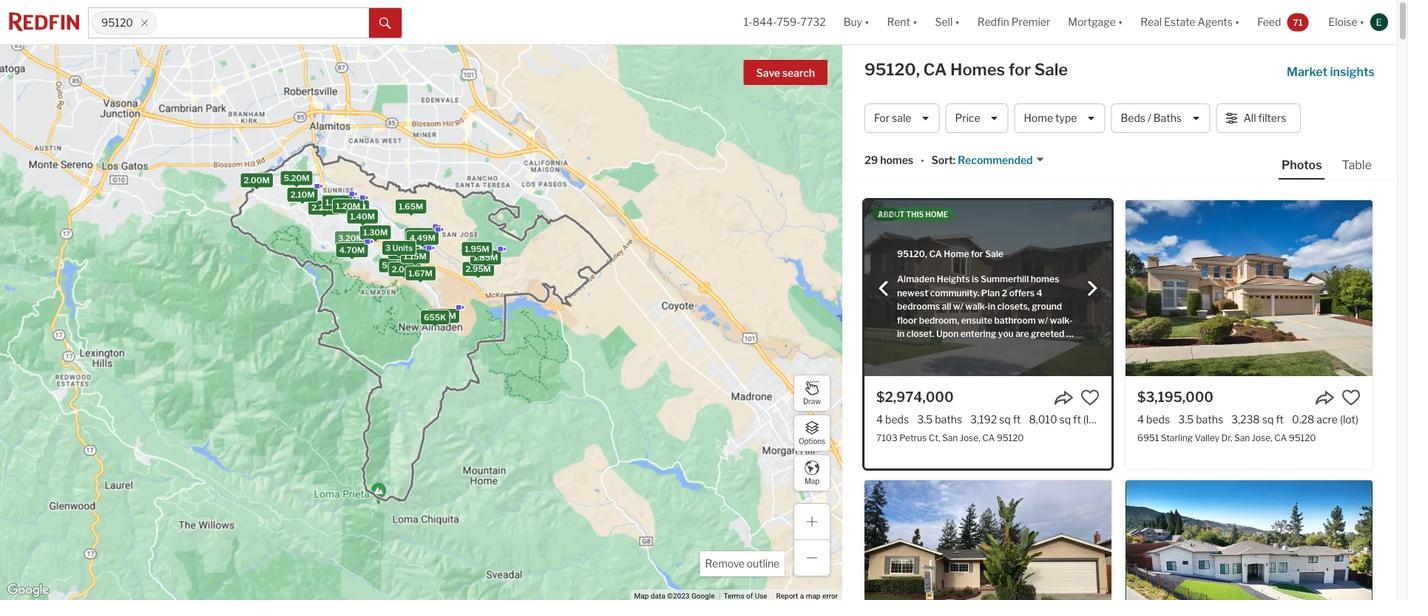 Task type: describe. For each thing, give the bounding box(es) containing it.
sale
[[892, 112, 912, 125]]

29 homes •
[[865, 154, 925, 168]]

rent ▾
[[888, 16, 918, 28]]

2 horizontal spatial 95120
[[1290, 433, 1317, 443]]

beds for $2,974,000
[[886, 414, 910, 426]]

▾ for mortgage ▾
[[1119, 16, 1123, 28]]

1.40m
[[350, 212, 375, 222]]

844-
[[753, 16, 777, 28]]

95120, for 95120, ca homes for sale
[[865, 60, 920, 80]]

3,238
[[1232, 414, 1261, 426]]

▾ for sell ▾
[[955, 16, 960, 28]]

redfin premier
[[978, 16, 1051, 28]]

table button
[[1340, 157, 1376, 178]]

1.67m
[[409, 269, 433, 278]]

▾ for rent ▾
[[913, 16, 918, 28]]

google image
[[4, 582, 53, 601]]

for
[[875, 112, 890, 125]]

2 vertical spatial 2.00m
[[392, 265, 418, 274]]

market
[[1288, 64, 1328, 79]]

eloise ▾
[[1329, 16, 1365, 28]]

sq for $3,195,000
[[1263, 414, 1274, 426]]

1 (lot) from the left
[[1084, 414, 1102, 426]]

home inside the 95120, ca home for sale button
[[944, 249, 970, 260]]

sell ▾
[[936, 16, 960, 28]]

5 ▾ from the left
[[1236, 16, 1240, 28]]

options
[[799, 438, 826, 446]]

submit search image
[[380, 18, 391, 29]]

95120, for 95120, ca home for sale
[[898, 249, 928, 260]]

sell ▾ button
[[927, 0, 969, 44]]

1 horizontal spatial 2.00m
[[340, 203, 366, 212]]

sell ▾ button
[[936, 0, 960, 44]]

0 horizontal spatial 95120
[[101, 17, 133, 29]]

photo of 7253 gold creek way, san jose, ca 95120 image
[[1126, 481, 1373, 601]]

655k
[[424, 313, 446, 323]]

for sale button
[[865, 104, 940, 133]]

3.5 for $2,974,000
[[918, 414, 933, 426]]

valley
[[1195, 433, 1220, 443]]

1.15m
[[404, 252, 427, 262]]

ca left homes
[[924, 60, 947, 80]]

homes
[[951, 60, 1006, 80]]

3,192 sq ft
[[971, 414, 1021, 426]]

29
[[865, 154, 879, 167]]

starling
[[1162, 433, 1194, 443]]

1 jose, from the left
[[960, 433, 981, 443]]

buy ▾ button
[[844, 0, 870, 44]]

sort :
[[932, 154, 956, 167]]

buy ▾ button
[[835, 0, 879, 44]]

home inside the home type button
[[1025, 112, 1054, 125]]

acre
[[1317, 414, 1339, 426]]

remove 95120 image
[[140, 18, 149, 27]]

1 san from the left
[[943, 433, 959, 443]]

:
[[954, 154, 956, 167]]

3.5 baths for $3,195,000
[[1179, 414, 1224, 426]]

user photo image
[[1371, 13, 1389, 31]]

search
[[783, 67, 815, 80]]

filters
[[1259, 112, 1287, 125]]

mortgage ▾
[[1069, 16, 1123, 28]]

mortgage ▾ button
[[1060, 0, 1132, 44]]

sale for 95120, ca homes for sale
[[1035, 60, 1069, 80]]

real estate agents ▾ button
[[1132, 0, 1249, 44]]

1.85m
[[474, 253, 498, 263]]

•
[[921, 155, 925, 168]]

feed
[[1258, 16, 1282, 28]]

beds / baths
[[1121, 112, 1183, 125]]

recommended
[[958, 154, 1033, 167]]

▾ for buy ▾
[[865, 16, 870, 28]]

6951
[[1138, 433, 1160, 443]]

dr,
[[1222, 433, 1233, 443]]

2 sq from the left
[[1060, 414, 1072, 426]]

2.10m
[[291, 190, 315, 200]]

this
[[907, 210, 924, 219]]

95120, ca home for sale
[[898, 249, 1004, 260]]

3.5 for $3,195,000
[[1179, 414, 1195, 426]]

ca down 3,192
[[983, 433, 995, 443]]

remove
[[706, 558, 745, 571]]

map
[[805, 477, 820, 486]]

1-844-759-7732 link
[[744, 16, 826, 28]]

ft for $3,195,000
[[1277, 414, 1285, 426]]

ft for $2,974,000
[[1014, 414, 1021, 426]]

990k
[[401, 251, 424, 260]]

5.20m
[[284, 174, 310, 183]]

agents
[[1198, 16, 1233, 28]]

photo of 6680 tannahill dr, san jose, ca 95120 image
[[865, 481, 1112, 601]]

2 ft from the left
[[1074, 414, 1082, 426]]

7103 petrus ct, san jose, ca 95120
[[877, 433, 1025, 443]]

3.20m
[[338, 234, 364, 243]]

draw button
[[794, 375, 831, 412]]

remove outline button
[[700, 552, 785, 577]]

baths
[[1154, 112, 1183, 125]]

buy
[[844, 16, 863, 28]]

home type
[[1025, 112, 1078, 125]]

save
[[757, 67, 781, 80]]

ca down 3,238 sq ft
[[1275, 433, 1288, 443]]

price
[[956, 112, 981, 125]]

1 horizontal spatial 95120
[[997, 433, 1025, 443]]

8,010
[[1030, 414, 1058, 426]]

1-844-759-7732
[[744, 16, 826, 28]]

petrus
[[900, 433, 927, 443]]

all
[[1244, 112, 1257, 125]]

real
[[1141, 16, 1163, 28]]



Task type: locate. For each thing, give the bounding box(es) containing it.
1 horizontal spatial baths
[[1197, 414, 1224, 426]]

3.5 up starling
[[1179, 414, 1195, 426]]

4
[[877, 414, 884, 426], [1138, 414, 1145, 426]]

4 beds
[[877, 414, 910, 426], [1138, 414, 1171, 426]]

1 4 beds from the left
[[877, 414, 910, 426]]

outline
[[747, 558, 780, 571]]

▾
[[865, 16, 870, 28], [913, 16, 918, 28], [955, 16, 960, 28], [1119, 16, 1123, 28], [1236, 16, 1240, 28], [1361, 16, 1365, 28]]

favorite button image for $2,974,000
[[1081, 388, 1100, 408]]

favorite button checkbox
[[1342, 388, 1362, 408]]

4 beds for $2,974,000
[[877, 414, 910, 426]]

ca down home on the right top
[[930, 249, 943, 260]]

0.28
[[1293, 414, 1315, 426]]

3.5 baths up ct,
[[918, 414, 963, 426]]

remove outline
[[706, 558, 780, 571]]

2.20m
[[312, 203, 337, 213]]

ca inside button
[[930, 249, 943, 260]]

2.00m
[[244, 176, 270, 185], [340, 203, 366, 212], [392, 265, 418, 274]]

beds / baths button
[[1112, 104, 1211, 133]]

0 vertical spatial for
[[1009, 60, 1032, 80]]

beds
[[1121, 112, 1146, 125]]

1.20m
[[336, 202, 360, 211]]

0.28 acre (lot)
[[1293, 414, 1359, 426]]

sq right 3,192
[[1000, 414, 1011, 426]]

1 horizontal spatial beds
[[1147, 414, 1171, 426]]

photo of 6951 starling valley dr, san jose, ca 95120 image
[[1126, 201, 1373, 377]]

▾ for eloise ▾
[[1361, 16, 1365, 28]]

1 vertical spatial 2.00m
[[340, 203, 366, 212]]

$2,974,000
[[877, 389, 954, 406]]

▾ right rent
[[913, 16, 918, 28]]

home
[[926, 210, 949, 219]]

market insights
[[1288, 64, 1376, 79]]

4 up '6951'
[[1138, 414, 1145, 426]]

0 horizontal spatial san
[[943, 433, 959, 443]]

95120, down about this home
[[898, 249, 928, 260]]

2.00m left 5.20m
[[244, 176, 270, 185]]

95120 down '3,192 sq ft'
[[997, 433, 1025, 443]]

recommended button
[[956, 153, 1045, 168]]

7732
[[801, 16, 826, 28]]

insights
[[1331, 64, 1376, 79]]

1 horizontal spatial sale
[[1035, 60, 1069, 80]]

1 vertical spatial sale
[[986, 249, 1004, 260]]

0 horizontal spatial baths
[[936, 414, 963, 426]]

redfin
[[978, 16, 1010, 28]]

table
[[1343, 158, 1373, 172]]

1 sq from the left
[[1000, 414, 1011, 426]]

1 horizontal spatial 4
[[1138, 414, 1145, 426]]

ca
[[924, 60, 947, 80], [930, 249, 943, 260], [983, 433, 995, 443], [1275, 433, 1288, 443]]

3
[[386, 244, 391, 253]]

ft left 8,010
[[1014, 414, 1021, 426]]

1 beds from the left
[[886, 414, 910, 426]]

759-
[[777, 16, 801, 28]]

1 vertical spatial 95120,
[[898, 249, 928, 260]]

1 horizontal spatial favorite button image
[[1342, 388, 1362, 408]]

1 horizontal spatial jose,
[[1253, 433, 1273, 443]]

3.5 baths up valley on the bottom right
[[1179, 414, 1224, 426]]

home down home on the right top
[[944, 249, 970, 260]]

1 ▾ from the left
[[865, 16, 870, 28]]

0 horizontal spatial 3.5 baths
[[918, 414, 963, 426]]

3.5 baths for $2,974,000
[[918, 414, 963, 426]]

sale inside button
[[986, 249, 1004, 260]]

home type button
[[1015, 104, 1106, 133]]

eloise
[[1329, 16, 1358, 28]]

rent ▾ button
[[879, 0, 927, 44]]

previous button image
[[877, 282, 892, 297]]

2 baths from the left
[[1197, 414, 1224, 426]]

map button
[[794, 455, 831, 492]]

2.95m
[[466, 264, 491, 274]]

95120, ca homes for sale
[[865, 60, 1069, 80]]

8,010 sq ft (lot)
[[1030, 414, 1102, 426]]

sq right 3,238
[[1263, 414, 1274, 426]]

0 vertical spatial home
[[1025, 112, 1054, 125]]

95120, down rent
[[865, 60, 920, 80]]

san
[[943, 433, 959, 443], [1235, 433, 1251, 443]]

0 horizontal spatial 4
[[877, 414, 884, 426]]

1-
[[744, 16, 753, 28]]

for inside button
[[972, 249, 984, 260]]

baths for $2,974,000
[[936, 414, 963, 426]]

95120
[[101, 17, 133, 29], [997, 433, 1025, 443], [1290, 433, 1317, 443]]

1 3.5 baths from the left
[[918, 414, 963, 426]]

jose, down 3,192
[[960, 433, 981, 443]]

▾ right buy
[[865, 16, 870, 28]]

2.88m
[[391, 248, 417, 258]]

0 horizontal spatial (lot)
[[1084, 414, 1102, 426]]

1 horizontal spatial ft
[[1074, 414, 1082, 426]]

home
[[1025, 112, 1054, 125], [944, 249, 970, 260]]

▾ left user photo
[[1361, 16, 1365, 28]]

1 horizontal spatial san
[[1235, 433, 1251, 443]]

0 horizontal spatial 3.5
[[918, 414, 933, 426]]

1 baths from the left
[[936, 414, 963, 426]]

6951 starling valley dr, san jose, ca 95120
[[1138, 433, 1317, 443]]

redfin premier button
[[969, 0, 1060, 44]]

real estate agents ▾
[[1141, 16, 1240, 28]]

▾ right agents
[[1236, 16, 1240, 28]]

favorite button checkbox
[[1081, 388, 1100, 408]]

ft
[[1014, 414, 1021, 426], [1074, 414, 1082, 426], [1277, 414, 1285, 426]]

3.5 up ct,
[[918, 414, 933, 426]]

▾ right sell
[[955, 16, 960, 28]]

beds up 7103
[[886, 414, 910, 426]]

2.29m
[[408, 230, 433, 240]]

/
[[1148, 112, 1152, 125]]

0 horizontal spatial for
[[972, 249, 984, 260]]

1 horizontal spatial 3.5
[[1179, 414, 1195, 426]]

95120, inside button
[[898, 249, 928, 260]]

4 up 7103
[[877, 414, 884, 426]]

ft left 0.28
[[1277, 414, 1285, 426]]

favorite button image for $3,195,000
[[1342, 388, 1362, 408]]

photos
[[1282, 158, 1323, 172]]

2 horizontal spatial 2.00m
[[392, 265, 418, 274]]

market insights link
[[1288, 48, 1376, 81]]

2.00m down 990k
[[392, 265, 418, 274]]

beds up '6951'
[[1147, 414, 1171, 426]]

1 horizontal spatial 4 beds
[[1138, 414, 1171, 426]]

0 horizontal spatial home
[[944, 249, 970, 260]]

0 horizontal spatial favorite button image
[[1081, 388, 1100, 408]]

all filters button
[[1217, 104, 1302, 133]]

san right ct,
[[943, 433, 959, 443]]

favorite button image
[[1081, 388, 1100, 408], [1342, 388, 1362, 408]]

type
[[1056, 112, 1078, 125]]

home left type
[[1025, 112, 1054, 125]]

5.00m
[[430, 311, 456, 321]]

95120 down 0.28
[[1290, 433, 1317, 443]]

price button
[[946, 104, 1009, 133]]

1 horizontal spatial 3.5 baths
[[1179, 414, 1224, 426]]

2 horizontal spatial sq
[[1263, 414, 1274, 426]]

0 horizontal spatial jose,
[[960, 433, 981, 443]]

4 ▾ from the left
[[1119, 16, 1123, 28]]

3,192
[[971, 414, 998, 426]]

rent ▾ button
[[888, 0, 918, 44]]

4 beds for $3,195,000
[[1138, 414, 1171, 426]]

1 favorite button image from the left
[[1081, 388, 1100, 408]]

0 horizontal spatial ft
[[1014, 414, 1021, 426]]

favorite button image up 0.28 acre (lot)
[[1342, 388, 1362, 408]]

4 beds up 7103
[[877, 414, 910, 426]]

2 san from the left
[[1235, 433, 1251, 443]]

map region
[[0, 0, 1008, 601]]

2 horizontal spatial ft
[[1277, 414, 1285, 426]]

rent
[[888, 16, 911, 28]]

1 horizontal spatial for
[[1009, 60, 1032, 80]]

2 3.5 baths from the left
[[1179, 414, 1224, 426]]

about
[[878, 210, 905, 219]]

2 4 from the left
[[1138, 414, 1145, 426]]

all filters
[[1244, 112, 1287, 125]]

for sale
[[875, 112, 912, 125]]

3 ▾ from the left
[[955, 16, 960, 28]]

5.95m
[[382, 261, 408, 270]]

None search field
[[157, 8, 369, 38]]

2 favorite button image from the left
[[1342, 388, 1362, 408]]

1.30m
[[363, 228, 388, 238]]

0 vertical spatial 2.00m
[[244, 176, 270, 185]]

0 horizontal spatial 2.00m
[[244, 176, 270, 185]]

1 ft from the left
[[1014, 414, 1021, 426]]

2.00m right 2.20m
[[340, 203, 366, 212]]

2 ▾ from the left
[[913, 16, 918, 28]]

$3,195,000
[[1138, 389, 1214, 406]]

2 3.5 from the left
[[1179, 414, 1195, 426]]

1.25m
[[326, 198, 350, 207]]

0 vertical spatial 95120,
[[865, 60, 920, 80]]

4 beds up '6951'
[[1138, 414, 1171, 426]]

0 horizontal spatial beds
[[886, 414, 910, 426]]

▾ right mortgage
[[1119, 16, 1123, 28]]

1 vertical spatial for
[[972, 249, 984, 260]]

0 vertical spatial sale
[[1035, 60, 1069, 80]]

mortgage ▾ button
[[1069, 0, 1123, 44]]

jose, down 3,238 sq ft
[[1253, 433, 1273, 443]]

buy ▾
[[844, 16, 870, 28]]

1 horizontal spatial (lot)
[[1341, 414, 1359, 426]]

baths up valley on the bottom right
[[1197, 414, 1224, 426]]

4.49m
[[410, 233, 436, 243]]

1 horizontal spatial sq
[[1060, 414, 1072, 426]]

san right the dr,
[[1235, 433, 1251, 443]]

2 beds from the left
[[1147, 414, 1171, 426]]

real estate agents ▾ link
[[1141, 0, 1240, 44]]

beds for $3,195,000
[[1147, 414, 1171, 426]]

2 4 beds from the left
[[1138, 414, 1171, 426]]

save search button
[[744, 60, 828, 85]]

0 horizontal spatial sale
[[986, 249, 1004, 260]]

photos button
[[1279, 157, 1340, 180]]

6 ▾ from the left
[[1361, 16, 1365, 28]]

0 horizontal spatial 4 beds
[[877, 414, 910, 426]]

1 vertical spatial home
[[944, 249, 970, 260]]

1.95m
[[465, 245, 490, 254]]

7103
[[877, 433, 898, 443]]

baths for $3,195,000
[[1197, 414, 1224, 426]]

3 sq from the left
[[1263, 414, 1274, 426]]

71
[[1294, 17, 1304, 28]]

4.70m
[[339, 246, 365, 255]]

95120 left remove 95120 icon at the top left of page
[[101, 17, 133, 29]]

0 horizontal spatial sq
[[1000, 414, 1011, 426]]

sq right 8,010
[[1060, 414, 1072, 426]]

3 ft from the left
[[1277, 414, 1285, 426]]

3.5 baths
[[918, 414, 963, 426], [1179, 414, 1224, 426]]

sort
[[932, 154, 954, 167]]

3.5
[[918, 414, 933, 426], [1179, 414, 1195, 426]]

4 for $3,195,000
[[1138, 414, 1145, 426]]

2 jose, from the left
[[1253, 433, 1273, 443]]

1 3.5 from the left
[[918, 414, 933, 426]]

for for homes
[[1009, 60, 1032, 80]]

3 units
[[386, 244, 413, 253]]

sale for 95120, ca home for sale
[[986, 249, 1004, 260]]

ft down favorite button checkbox
[[1074, 414, 1082, 426]]

next button image
[[1086, 282, 1100, 297]]

baths up 7103 petrus ct, san jose, ca 95120
[[936, 414, 963, 426]]

ct,
[[929, 433, 941, 443]]

4 for $2,974,000
[[877, 414, 884, 426]]

baths
[[936, 414, 963, 426], [1197, 414, 1224, 426]]

1 horizontal spatial home
[[1025, 112, 1054, 125]]

about this home
[[878, 210, 949, 219]]

for for home
[[972, 249, 984, 260]]

1 4 from the left
[[877, 414, 884, 426]]

(lot) down favorite button checkbox
[[1084, 414, 1102, 426]]

(lot)
[[1084, 414, 1102, 426], [1341, 414, 1359, 426]]

sq for $2,974,000
[[1000, 414, 1011, 426]]

2 (lot) from the left
[[1341, 414, 1359, 426]]

favorite button image up 8,010 sq ft (lot)
[[1081, 388, 1100, 408]]

(lot) down favorite button option
[[1341, 414, 1359, 426]]



Task type: vqa. For each thing, say whether or not it's contained in the screenshot.
Rent
yes



